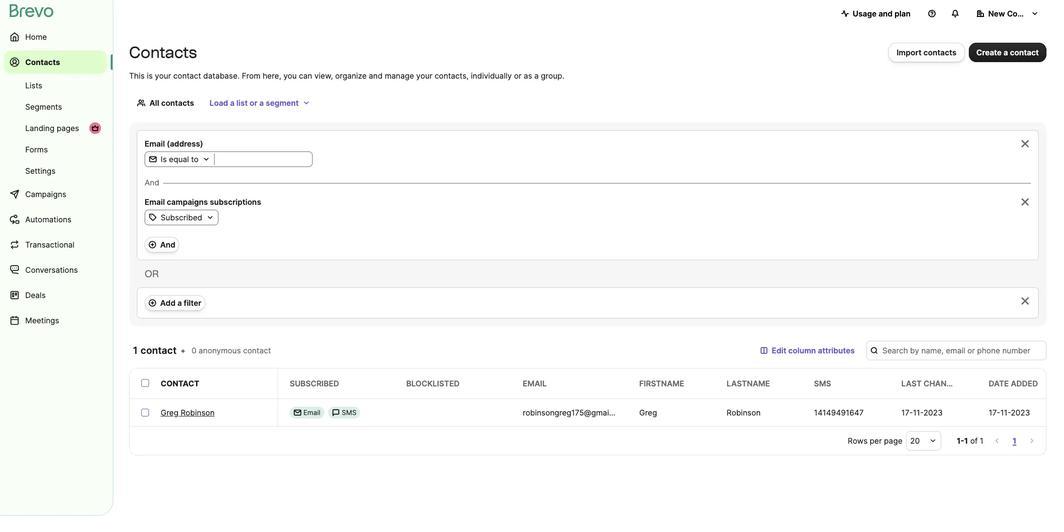Task type: vqa. For each thing, say whether or not it's contained in the screenshot.
GREG
yes



Task type: describe. For each thing, give the bounding box(es) containing it.
blocklisted
[[406, 379, 460, 388]]

load
[[210, 98, 228, 108]]

greg for greg robinson
[[161, 408, 179, 418]]

email (address)
[[145, 139, 203, 149]]

column
[[789, 346, 816, 355]]

view,
[[314, 71, 333, 81]]

14149491647
[[814, 408, 864, 418]]

firstname
[[640, 379, 685, 388]]

a for add a filter
[[177, 298, 182, 308]]

1-1 of 1
[[957, 436, 984, 446]]

1 11- from the left
[[913, 408, 924, 418]]

transactional link
[[4, 233, 107, 256]]

1 horizontal spatial sms
[[814, 379, 831, 388]]

add
[[160, 298, 176, 308]]

2 your from the left
[[416, 71, 433, 81]]

individually
[[471, 71, 512, 81]]

list
[[237, 98, 248, 108]]

here,
[[263, 71, 281, 81]]

add a filter button
[[145, 295, 205, 311]]

1 your from the left
[[155, 71, 171, 81]]

or
[[145, 268, 159, 280]]

add a filter
[[160, 298, 201, 308]]

new company button
[[969, 4, 1047, 23]]

date added
[[989, 379, 1038, 388]]

robinson inside "link"
[[181, 408, 215, 418]]

a for load a list or a segment
[[230, 98, 235, 108]]

and inside and "button"
[[160, 240, 176, 250]]

and button
[[145, 237, 179, 253]]

robinsongreg175@gmail.com
[[523, 408, 629, 418]]

settings link
[[4, 161, 107, 181]]

campaigns link
[[4, 183, 107, 206]]

create a contact button
[[969, 43, 1047, 62]]

home
[[25, 32, 47, 42]]

landing
[[25, 123, 54, 133]]

greg robinson link
[[161, 407, 215, 419]]

this is your contact database. from here, you can view, organize and manage your contacts, individually or as a group.
[[129, 71, 565, 81]]

2 robinson from the left
[[727, 408, 761, 418]]

contacts,
[[435, 71, 469, 81]]

import
[[897, 48, 922, 57]]

1 contact + 0 anonymous contact
[[133, 345, 271, 356]]

conversations
[[25, 265, 78, 275]]

anonymous
[[199, 346, 241, 355]]

1 vertical spatial sms
[[342, 408, 357, 417]]

meetings link
[[4, 309, 107, 332]]

contact up all contacts
[[173, 71, 201, 81]]

import contacts button
[[889, 43, 965, 62]]

company
[[1007, 9, 1043, 18]]

new
[[989, 9, 1006, 18]]

deals link
[[4, 284, 107, 307]]

you
[[284, 71, 297, 81]]

date
[[989, 379, 1009, 388]]

0 vertical spatial or
[[514, 71, 522, 81]]

rows
[[848, 436, 868, 446]]

database.
[[203, 71, 240, 81]]

equal
[[169, 154, 189, 164]]

load a list or a segment
[[210, 98, 299, 108]]

is equal to button
[[145, 153, 214, 165]]

per
[[870, 436, 882, 446]]

deals
[[25, 290, 46, 300]]

create a contact
[[977, 48, 1039, 57]]

filter
[[184, 298, 201, 308]]

home link
[[4, 25, 107, 49]]

2 17-11-2023 from the left
[[989, 408, 1031, 418]]

segments link
[[4, 97, 107, 117]]

1 horizontal spatial contacts
[[129, 43, 197, 62]]

create
[[977, 48, 1002, 57]]

from
[[242, 71, 261, 81]]

organize
[[335, 71, 367, 81]]

landing pages
[[25, 123, 79, 133]]

2 11- from the left
[[1001, 408, 1011, 418]]

left___c25ys image
[[332, 409, 340, 417]]

email for email campaigns subscriptions
[[145, 197, 165, 207]]

all contacts
[[150, 98, 194, 108]]

all
[[150, 98, 159, 108]]

automations
[[25, 215, 71, 224]]

pages
[[57, 123, 79, 133]]

a for create a contact
[[1004, 48, 1008, 57]]

and inside button
[[879, 9, 893, 18]]

rows per page
[[848, 436, 903, 446]]

forms
[[25, 145, 48, 154]]

Search by name, email or phone number search field
[[867, 341, 1047, 360]]

plan
[[895, 9, 911, 18]]

subscribed
[[161, 213, 202, 222]]

edit column attributes button
[[753, 341, 863, 360]]

1 17- from the left
[[902, 408, 913, 418]]

email
[[523, 379, 547, 388]]

segments
[[25, 102, 62, 112]]

edit
[[772, 346, 787, 355]]

load a list or a segment button
[[202, 93, 318, 113]]

settings
[[25, 166, 56, 176]]

campaigns
[[25, 189, 66, 199]]

0 horizontal spatial and
[[369, 71, 383, 81]]

import contacts
[[897, 48, 957, 57]]

email for email (address)
[[145, 139, 165, 149]]

2 2023 from the left
[[1011, 408, 1031, 418]]

usage and plan
[[853, 9, 911, 18]]

transactional
[[25, 240, 74, 250]]



Task type: locate. For each thing, give the bounding box(es) containing it.
contacts inside button
[[924, 48, 957, 57]]

0 horizontal spatial robinson
[[181, 408, 215, 418]]

0 horizontal spatial 17-
[[902, 408, 913, 418]]

0 horizontal spatial contacts
[[161, 98, 194, 108]]

17- up 20
[[902, 408, 913, 418]]

11-
[[913, 408, 924, 418], [1001, 408, 1011, 418]]

page
[[884, 436, 903, 446]]

campaigns
[[167, 197, 208, 207]]

contacts up lists
[[25, 57, 60, 67]]

sms up the 14149491647
[[814, 379, 831, 388]]

a right "add"
[[177, 298, 182, 308]]

20
[[911, 436, 920, 446]]

left___rvooi image
[[91, 124, 99, 132]]

greg
[[161, 408, 179, 418], [640, 408, 657, 418]]

2 17- from the left
[[989, 408, 1001, 418]]

usage
[[853, 9, 877, 18]]

0 vertical spatial contacts
[[924, 48, 957, 57]]

a inside button
[[1004, 48, 1008, 57]]

1 vertical spatial or
[[250, 98, 258, 108]]

0 horizontal spatial greg
[[161, 408, 179, 418]]

a right create
[[1004, 48, 1008, 57]]

1 horizontal spatial and
[[879, 9, 893, 18]]

lists link
[[4, 76, 107, 95]]

1
[[133, 345, 138, 356], [965, 436, 968, 446], [980, 436, 984, 446], [1013, 436, 1017, 446]]

greg down firstname
[[640, 408, 657, 418]]

17-11-2023 up 1 'button'
[[989, 408, 1031, 418]]

or inside button
[[250, 98, 258, 108]]

1 horizontal spatial 11-
[[1001, 408, 1011, 418]]

manage
[[385, 71, 414, 81]]

automations link
[[4, 208, 107, 231]]

is
[[147, 71, 153, 81]]

or left as
[[514, 71, 522, 81]]

and
[[879, 9, 893, 18], [369, 71, 383, 81]]

your right manage
[[416, 71, 433, 81]]

1 greg from the left
[[161, 408, 179, 418]]

greg for greg
[[640, 408, 657, 418]]

0 horizontal spatial sms
[[342, 408, 357, 417]]

1 button
[[1011, 434, 1019, 448]]

0 horizontal spatial and
[[145, 178, 159, 187]]

greg down contact
[[161, 408, 179, 418]]

0 horizontal spatial 2023
[[924, 408, 943, 418]]

added
[[1011, 379, 1038, 388]]

contact right create
[[1010, 48, 1039, 57]]

1 horizontal spatial and
[[160, 240, 176, 250]]

contact left +
[[141, 345, 177, 356]]

contacts link
[[4, 51, 107, 74]]

email campaigns subscriptions
[[145, 197, 261, 207]]

left___c25ys image
[[294, 409, 302, 417]]

0 vertical spatial and
[[145, 178, 159, 187]]

last
[[902, 379, 922, 388]]

17-
[[902, 408, 913, 418], [989, 408, 1001, 418]]

to
[[191, 154, 199, 164]]

contact right 'anonymous'
[[243, 346, 271, 355]]

1 robinson from the left
[[181, 408, 215, 418]]

1 horizontal spatial contacts
[[924, 48, 957, 57]]

this
[[129, 71, 145, 81]]

meetings
[[25, 316, 59, 325]]

your
[[155, 71, 171, 81], [416, 71, 433, 81]]

or right list
[[250, 98, 258, 108]]

2023 down last changed
[[924, 408, 943, 418]]

contacts
[[129, 43, 197, 62], [25, 57, 60, 67]]

0 horizontal spatial 17-11-2023
[[902, 408, 943, 418]]

(address)
[[167, 139, 203, 149]]

can
[[299, 71, 312, 81]]

11- up 20
[[913, 408, 924, 418]]

1 horizontal spatial 17-11-2023
[[989, 408, 1031, 418]]

and left plan
[[879, 9, 893, 18]]

your right is
[[155, 71, 171, 81]]

1 vertical spatial contacts
[[161, 98, 194, 108]]

17-11-2023
[[902, 408, 943, 418], [989, 408, 1031, 418]]

group.
[[541, 71, 565, 81]]

1 inside 1 'button'
[[1013, 436, 1017, 446]]

1 horizontal spatial robinson
[[727, 408, 761, 418]]

and down is equal to button
[[145, 178, 159, 187]]

contact inside button
[[1010, 48, 1039, 57]]

contact inside 1 contact + 0 anonymous contact
[[243, 346, 271, 355]]

1 horizontal spatial or
[[514, 71, 522, 81]]

contacts right all
[[161, 98, 194, 108]]

a right list
[[259, 98, 264, 108]]

robinson down contact
[[181, 408, 215, 418]]

0 horizontal spatial or
[[250, 98, 258, 108]]

1 horizontal spatial your
[[416, 71, 433, 81]]

17- down 'date'
[[989, 408, 1001, 418]]

1-
[[957, 436, 965, 446]]

forms link
[[4, 140, 107, 159]]

last changed
[[902, 379, 963, 388]]

20 button
[[907, 431, 942, 451]]

segment
[[266, 98, 299, 108]]

email right left___c25ys image
[[303, 408, 321, 417]]

0 horizontal spatial contacts
[[25, 57, 60, 67]]

email up is
[[145, 139, 165, 149]]

sms
[[814, 379, 831, 388], [342, 408, 357, 417]]

11- up 1 'button'
[[1001, 408, 1011, 418]]

1 horizontal spatial greg
[[640, 408, 657, 418]]

landing pages link
[[4, 118, 107, 138]]

a left list
[[230, 98, 235, 108]]

1 horizontal spatial 17-
[[989, 408, 1001, 418]]

greg inside "link"
[[161, 408, 179, 418]]

attributes
[[818, 346, 855, 355]]

conversations link
[[4, 258, 107, 282]]

and down subscribed
[[160, 240, 176, 250]]

email up subscribed
[[145, 197, 165, 207]]

0 vertical spatial and
[[879, 9, 893, 18]]

contacts for import contacts
[[924, 48, 957, 57]]

usage and plan button
[[834, 4, 919, 23]]

edit column attributes
[[772, 346, 855, 355]]

1 vertical spatial email
[[145, 197, 165, 207]]

contact
[[161, 379, 199, 388]]

contacts right the import
[[924, 48, 957, 57]]

and left manage
[[369, 71, 383, 81]]

2 vertical spatial email
[[303, 408, 321, 417]]

1 vertical spatial and
[[369, 71, 383, 81]]

0 vertical spatial email
[[145, 139, 165, 149]]

a right as
[[535, 71, 539, 81]]

contacts up is
[[129, 43, 197, 62]]

email
[[145, 139, 165, 149], [145, 197, 165, 207], [303, 408, 321, 417]]

+
[[181, 346, 186, 355]]

1 17-11-2023 from the left
[[902, 408, 943, 418]]

as
[[524, 71, 532, 81]]

of
[[971, 436, 978, 446]]

0
[[192, 346, 197, 355]]

subscribed
[[290, 379, 339, 388]]

1 horizontal spatial 2023
[[1011, 408, 1031, 418]]

1 vertical spatial and
[[160, 240, 176, 250]]

2023 up 1 'button'
[[1011, 408, 1031, 418]]

1 2023 from the left
[[924, 408, 943, 418]]

2 greg from the left
[[640, 408, 657, 418]]

0 horizontal spatial your
[[155, 71, 171, 81]]

contact
[[1010, 48, 1039, 57], [173, 71, 201, 81], [141, 345, 177, 356], [243, 346, 271, 355]]

17-11-2023 up 20 'popup button'
[[902, 408, 943, 418]]

robinson down lastname
[[727, 408, 761, 418]]

greg robinson
[[161, 408, 215, 418]]

a
[[1004, 48, 1008, 57], [535, 71, 539, 81], [230, 98, 235, 108], [259, 98, 264, 108], [177, 298, 182, 308]]

sms right left___c25ys icon
[[342, 408, 357, 417]]

0 horizontal spatial 11-
[[913, 408, 924, 418]]

2023
[[924, 408, 943, 418], [1011, 408, 1031, 418]]

lastname
[[727, 379, 770, 388]]

contacts for all contacts
[[161, 98, 194, 108]]

0 vertical spatial sms
[[814, 379, 831, 388]]

changed
[[924, 379, 963, 388]]

lists
[[25, 81, 42, 90]]



